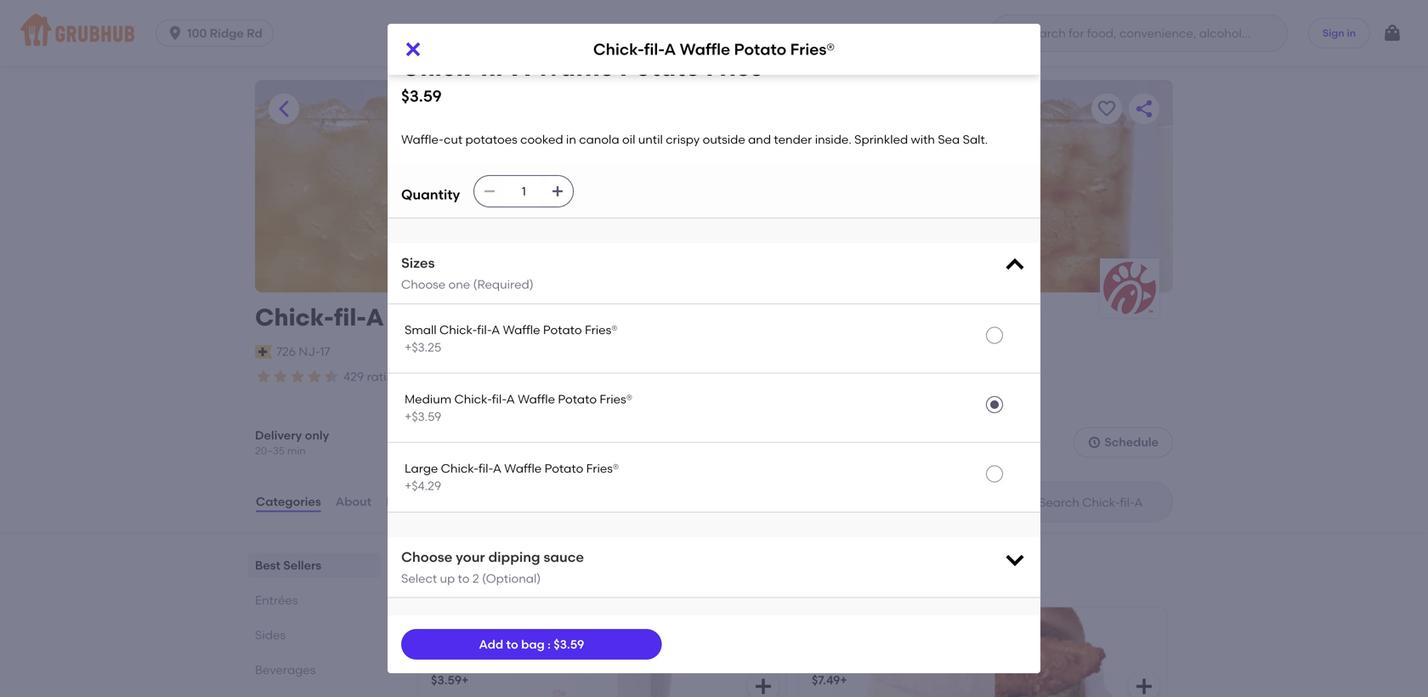 Task type: describe. For each thing, give the bounding box(es) containing it.
crispy
[[666, 132, 700, 147]]

1 vertical spatial $3.59
[[554, 637, 584, 651]]

chick- inside chick-fil-a waffle potato fries® $3.59 +
[[431, 653, 470, 667]]

potato inside medium chick-fil-a waffle potato fries® +$3.59
[[558, 392, 597, 406]]

+ inside chick-fil-a waffle potato fries® $3.59 +
[[462, 673, 469, 687]]

Search Chick-fil-A search field
[[1037, 494, 1167, 510]]

dipping
[[488, 549, 540, 565]]

about button
[[335, 471, 372, 532]]

inside.
[[815, 132, 852, 147]]

select
[[401, 571, 437, 586]]

cut
[[444, 132, 463, 147]]

726 nj-17 button
[[276, 342, 331, 361]]

delivery
[[255, 428, 302, 442]]

nj-
[[299, 344, 320, 359]]

sizes choose one (required)
[[401, 255, 534, 292]]

chick-fil-a logo image
[[1100, 258, 1160, 318]]

potato inside large chick-fil-a waffle potato fries® +$4.29
[[545, 461, 583, 476]]

potato inside chick-fil-a waffle potato fries® $3.59 +
[[538, 653, 577, 667]]

1 horizontal spatial to
[[506, 637, 518, 651]]

on
[[494, 578, 509, 592]]

your
[[456, 549, 485, 565]]

+$3.59
[[405, 409, 441, 424]]

17
[[320, 344, 330, 359]]

2
[[472, 571, 479, 586]]

ridge
[[210, 26, 244, 40]]

small chick-fil-a waffle potato fries® +$3.25
[[405, 323, 618, 354]]

best for best sellers most ordered on grubhub
[[415, 554, 454, 575]]

save this restaurant image
[[1097, 99, 1117, 119]]

most
[[415, 578, 443, 592]]

100 ridge rd button
[[156, 20, 280, 47]]

sauce
[[544, 549, 584, 565]]

potatoes
[[465, 132, 517, 147]]

one
[[448, 277, 470, 292]]

potato inside chick-fil-a waffle potato fries® $3.59
[[620, 53, 700, 82]]

ordered
[[445, 578, 491, 592]]

sign in
[[1323, 27, 1356, 39]]

best sellers
[[255, 558, 321, 572]]

Input item quantity number field
[[505, 176, 543, 207]]

$3.59 for chick-fil-a waffle potato fries® $3.59
[[401, 87, 442, 106]]

ratings
[[367, 369, 407, 384]]

sizes
[[401, 255, 435, 271]]

subscription pass image
[[255, 345, 272, 359]]

sign in button
[[1308, 18, 1370, 48]]

on time delivery
[[536, 371, 616, 383]]

726 nj-17
[[276, 344, 330, 359]]

+$4.29
[[405, 479, 441, 493]]

86
[[630, 369, 644, 384]]

choose your dipping sauce select up to 2 (optional)
[[401, 549, 584, 586]]

categories button
[[255, 471, 322, 532]]

fil- inside chick-fil-a waffle potato fries® $3.59
[[480, 53, 512, 82]]

fil- inside small chick-fil-a waffle potato fries® +$3.25
[[477, 323, 491, 337]]

waffle inside large chick-fil-a waffle potato fries® +$4.29
[[504, 461, 542, 476]]

:
[[548, 637, 551, 651]]

caret left icon image
[[274, 99, 294, 119]]

a inside medium chick-fil-a waffle potato fries® +$3.59
[[506, 392, 515, 406]]

until
[[638, 132, 663, 147]]

cooked
[[520, 132, 563, 147]]

only
[[305, 428, 329, 442]]

food
[[474, 371, 496, 383]]

add
[[479, 637, 503, 651]]

chick-fil-a waffle potato fries®
[[593, 40, 835, 59]]

fries® inside chick-fil-a waffle potato fries® $3.59 +
[[580, 653, 614, 667]]

(optional)
[[482, 571, 541, 586]]

tender
[[774, 132, 812, 147]]

726
[[276, 344, 296, 359]]

sprinkled
[[854, 132, 908, 147]]

sides
[[255, 628, 286, 642]]

best sellers most ordered on grubhub
[[415, 554, 563, 592]]

large chick-fil-a waffle potato fries® +$4.29
[[405, 461, 619, 493]]

oil
[[622, 132, 635, 147]]

categories
[[256, 494, 321, 509]]

medium
[[405, 392, 451, 406]]

91 for on time delivery
[[510, 369, 522, 384]]

choose inside choose your dipping sauce select up to 2 (optional)
[[401, 549, 452, 565]]

small
[[405, 323, 437, 337]]

good food
[[443, 371, 496, 383]]

beverages
[[255, 662, 316, 677]]

fries® inside small chick-fil-a waffle potato fries® +$3.25
[[585, 323, 618, 337]]

canola
[[579, 132, 619, 147]]



Task type: locate. For each thing, give the bounding box(es) containing it.
about
[[335, 494, 372, 509]]

0 horizontal spatial sellers
[[283, 558, 321, 572]]

min
[[287, 444, 306, 457]]

waffle-
[[401, 132, 444, 147]]

to left the bag on the left bottom of the page
[[506, 637, 518, 651]]

1 vertical spatial in
[[566, 132, 576, 147]]

(required)
[[473, 277, 534, 292]]

sellers for best sellers
[[283, 558, 321, 572]]

waffle inside chick-fil-a waffle potato fries® $3.59
[[536, 53, 614, 82]]

star icon image
[[255, 368, 272, 385], [272, 368, 289, 385], [289, 368, 306, 385], [306, 368, 323, 385], [323, 368, 340, 385], [323, 368, 340, 385]]

0 horizontal spatial in
[[566, 132, 576, 147]]

1 vertical spatial choose
[[401, 549, 452, 565]]

1 horizontal spatial sellers
[[458, 554, 518, 575]]

1 choose from the top
[[401, 277, 446, 292]]

20–35
[[255, 444, 285, 457]]

$3.59 inside chick-fil-a waffle potato fries® $3.59
[[401, 87, 442, 106]]

medium chick-fil-a waffle potato fries® +$3.59
[[405, 392, 633, 424]]

a inside chick-fil-a waffle potato fries® $3.59 +
[[485, 653, 494, 667]]

91 up medium
[[417, 369, 429, 384]]

91
[[417, 369, 429, 384], [510, 369, 522, 384]]

svg image
[[1382, 23, 1403, 43], [403, 39, 423, 60], [551, 185, 565, 198], [1088, 435, 1101, 449], [1003, 547, 1027, 571]]

choose up "select"
[[401, 549, 452, 565]]

chick-fil-a
[[255, 303, 384, 332]]

quantity
[[401, 186, 460, 203]]

0 horizontal spatial to
[[458, 571, 470, 586]]

sellers
[[458, 554, 518, 575], [283, 558, 321, 572]]

sellers for best sellers most ordered on grubhub
[[458, 554, 518, 575]]

potato
[[734, 40, 787, 59], [620, 53, 700, 82], [543, 323, 582, 337], [558, 392, 597, 406], [545, 461, 583, 476], [538, 653, 577, 667]]

time
[[553, 371, 576, 383]]

0 horizontal spatial best
[[255, 558, 280, 572]]

fries® inside large chick-fil-a waffle potato fries® +$4.29
[[586, 461, 619, 476]]

0 vertical spatial to
[[458, 571, 470, 586]]

100
[[187, 26, 207, 40]]

in inside sign in button
[[1347, 27, 1356, 39]]

delivery only 20–35 min
[[255, 428, 329, 457]]

2 + from the left
[[840, 673, 847, 687]]

chick- inside chick-fil-a waffle potato fries® $3.59
[[401, 53, 480, 82]]

bag
[[521, 637, 545, 651]]

a inside chick-fil-a waffle potato fries® $3.59
[[512, 53, 530, 82]]

91 for good food
[[417, 369, 429, 384]]

choose
[[401, 277, 446, 292], [401, 549, 452, 565]]

waffle inside medium chick-fil-a waffle potato fries® +$3.59
[[518, 392, 555, 406]]

svg image inside schedule button
[[1088, 435, 1101, 449]]

$7.49
[[812, 673, 840, 687]]

chick-fil-a waffle potato fries® $3.59
[[401, 53, 775, 106]]

1 + from the left
[[462, 673, 469, 687]]

0 horizontal spatial 91
[[417, 369, 429, 384]]

search icon image
[[1012, 492, 1032, 512]]

sea
[[938, 132, 960, 147]]

fries® inside medium chick-fil-a waffle potato fries® +$3.59
[[600, 392, 633, 406]]

up
[[440, 571, 455, 586]]

entrées
[[255, 593, 298, 607]]

1 horizontal spatial +
[[840, 673, 847, 687]]

add to bag : $3.59
[[479, 637, 584, 651]]

2 choose from the top
[[401, 549, 452, 565]]

91 left on
[[510, 369, 522, 384]]

$3.59 for chick-fil-a waffle potato fries® $3.59 +
[[431, 673, 462, 687]]

chick-
[[593, 40, 644, 59], [401, 53, 480, 82], [255, 303, 334, 332], [439, 323, 477, 337], [454, 392, 492, 406], [441, 461, 479, 476], [431, 653, 470, 667]]

choose inside sizes choose one (required)
[[401, 277, 446, 292]]

save this restaurant button
[[1092, 94, 1122, 124]]

and
[[748, 132, 771, 147]]

best inside best sellers most ordered on grubhub
[[415, 554, 454, 575]]

a inside large chick-fil-a waffle potato fries® +$4.29
[[493, 461, 502, 476]]

in right sign
[[1347, 27, 1356, 39]]

0 horizontal spatial +
[[462, 673, 469, 687]]

2 91 from the left
[[510, 369, 522, 384]]

on
[[536, 371, 551, 383]]

potato inside small chick-fil-a waffle potato fries® +$3.25
[[543, 323, 582, 337]]

grubhub
[[512, 578, 563, 592]]

429
[[343, 369, 364, 384]]

0 vertical spatial in
[[1347, 27, 1356, 39]]

reviews
[[386, 494, 433, 509]]

schedule
[[1105, 435, 1159, 449]]

waffle inside small chick-fil-a waffle potato fries® +$3.25
[[503, 323, 540, 337]]

salt.
[[963, 132, 988, 147]]

1 horizontal spatial best
[[415, 554, 454, 575]]

0 vertical spatial choose
[[401, 277, 446, 292]]

svg image inside 100 ridge rd button
[[167, 25, 184, 42]]

good
[[443, 371, 471, 383]]

in left canola
[[566, 132, 576, 147]]

best for best sellers
[[255, 558, 280, 572]]

fries® inside chick-fil-a waffle potato fries® $3.59
[[706, 53, 775, 82]]

chick-fil-a waffle potato fries® $3.59 +
[[431, 653, 614, 687]]

sign
[[1323, 27, 1344, 39]]

$7.49 +
[[812, 673, 847, 687]]

chick- inside small chick-fil-a waffle potato fries® +$3.25
[[439, 323, 477, 337]]

reviews button
[[385, 471, 434, 532]]

outside
[[703, 132, 745, 147]]

share icon image
[[1134, 99, 1154, 119]]

with
[[911, 132, 935, 147]]

chick- inside medium chick-fil-a waffle potato fries® +$3.59
[[454, 392, 492, 406]]

rd
[[247, 26, 263, 40]]

fil- inside medium chick-fil-a waffle potato fries® +$3.59
[[492, 392, 506, 406]]

fil- inside large chick-fil-a waffle potato fries® +$4.29
[[479, 461, 493, 476]]

a inside small chick-fil-a waffle potato fries® +$3.25
[[491, 323, 500, 337]]

best up entrées
[[255, 558, 280, 572]]

to left 2
[[458, 571, 470, 586]]

$3.59 inside chick-fil-a waffle potato fries® $3.59 +
[[431, 673, 462, 687]]

1 horizontal spatial in
[[1347, 27, 1356, 39]]

correct
[[659, 371, 697, 383]]

best up most
[[415, 554, 454, 575]]

svg image
[[167, 25, 184, 42], [483, 185, 497, 198], [1003, 253, 1027, 277], [753, 676, 774, 697], [1134, 676, 1154, 697]]

sellers up entrées
[[283, 558, 321, 572]]

waffle
[[680, 40, 730, 59], [536, 53, 614, 82], [503, 323, 540, 337], [518, 392, 555, 406], [504, 461, 542, 476], [496, 653, 535, 667]]

100 ridge rd
[[187, 26, 263, 40]]

to
[[458, 571, 470, 586], [506, 637, 518, 651]]

2 vertical spatial $3.59
[[431, 673, 462, 687]]

delivery
[[578, 371, 616, 383]]

to inside choose your dipping sauce select up to 2 (optional)
[[458, 571, 470, 586]]

fries®
[[790, 40, 835, 59], [706, 53, 775, 82], [585, 323, 618, 337], [600, 392, 633, 406], [586, 461, 619, 476], [580, 653, 614, 667]]

429 ratings
[[343, 369, 407, 384]]

chick- inside large chick-fil-a waffle potato fries® +$4.29
[[441, 461, 479, 476]]

0 vertical spatial $3.59
[[401, 87, 442, 106]]

waffle inside chick-fil-a waffle potato fries® $3.59 +
[[496, 653, 535, 667]]

+$3.25
[[405, 340, 441, 354]]

+
[[462, 673, 469, 687], [840, 673, 847, 687]]

fil- inside chick-fil-a waffle potato fries® $3.59 +
[[470, 653, 485, 667]]

sellers up on
[[458, 554, 518, 575]]

svg image inside 'main navigation' navigation
[[1382, 23, 1403, 43]]

a
[[664, 40, 676, 59], [512, 53, 530, 82], [366, 303, 384, 332], [491, 323, 500, 337], [506, 392, 515, 406], [493, 461, 502, 476], [485, 653, 494, 667]]

1 vertical spatial to
[[506, 637, 518, 651]]

waffle-cut potatoes cooked in canola oil until crispy outside and tender inside. sprinkled with sea salt.
[[401, 132, 988, 147]]

choose down the sizes at top
[[401, 277, 446, 292]]

order
[[699, 371, 726, 383]]

schedule button
[[1073, 427, 1173, 458]]

sellers inside best sellers most ordered on grubhub
[[458, 554, 518, 575]]

1 horizontal spatial 91
[[510, 369, 522, 384]]

correct order
[[659, 371, 726, 383]]

large
[[405, 461, 438, 476]]

1 91 from the left
[[417, 369, 429, 384]]

main navigation navigation
[[0, 0, 1428, 66]]



Task type: vqa. For each thing, say whether or not it's contained in the screenshot.
Fries® within large chick-fil-a waffle potato fries® +$4.29
yes



